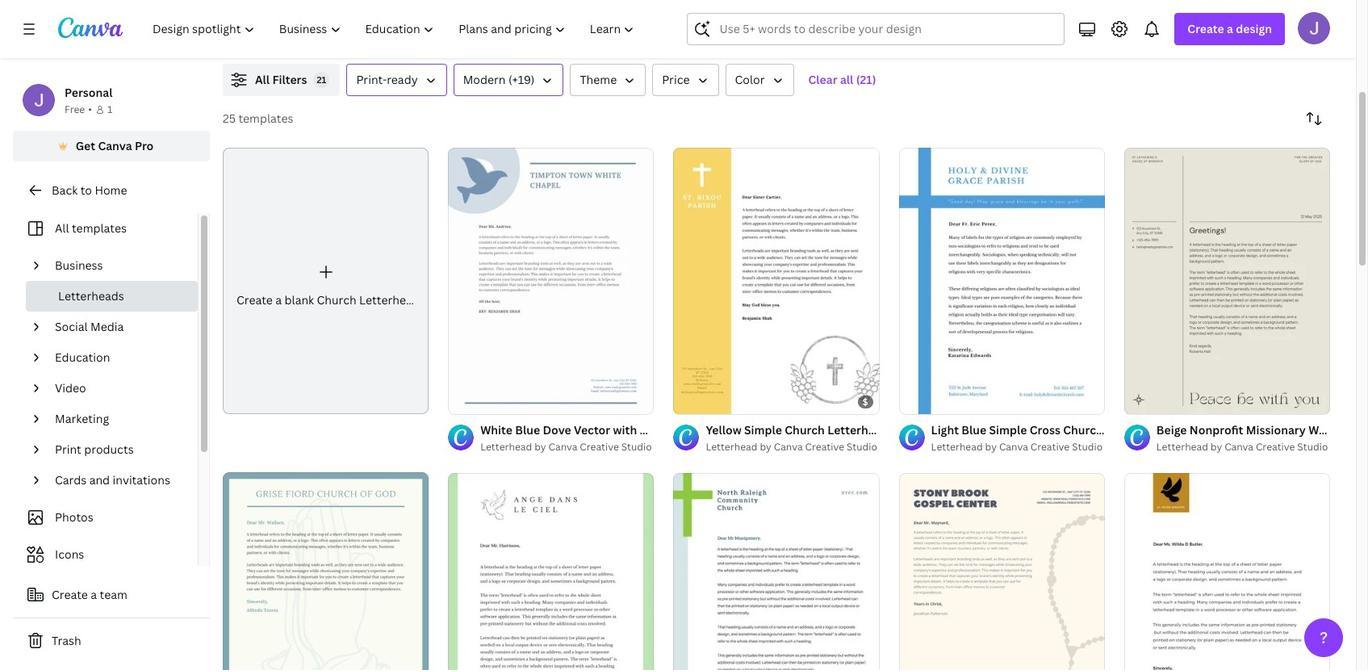 Task type: vqa. For each thing, say whether or not it's contained in the screenshot.
Light Blue Simple Cross Church Letterhead link
yes



Task type: describe. For each thing, give the bounding box(es) containing it.
social media
[[55, 319, 124, 334]]

icons link
[[23, 539, 188, 570]]

Sort by button
[[1299, 103, 1331, 135]]

print-ready
[[357, 72, 418, 87]]

white blue dove vector with blue dots church letterhead (us) link
[[481, 422, 826, 440]]

canva inside button
[[98, 138, 132, 153]]

clear all (21)
[[809, 72, 877, 87]]

4 letterhead by canva creative studio link from the left
[[1157, 440, 1331, 456]]

letterhead by canva creative studio link for dove
[[481, 440, 654, 456]]

business
[[55, 258, 103, 273]]

create for create a blank church letterhead
[[237, 292, 273, 308]]

all
[[841, 72, 854, 87]]

by inside white blue dove vector with blue dots church letterhead (us) letterhead by canva creative studio
[[535, 440, 546, 454]]

business link
[[48, 250, 188, 281]]

print products
[[55, 442, 134, 457]]

cards and invitations
[[55, 472, 170, 488]]

trash link
[[13, 625, 210, 657]]

Search search field
[[720, 14, 1055, 44]]

blue for white
[[515, 423, 540, 438]]

create a design
[[1188, 21, 1273, 36]]

$
[[863, 396, 869, 408]]

free •
[[65, 103, 92, 116]]

design
[[1237, 21, 1273, 36]]

print
[[55, 442, 81, 457]]

25 templates
[[223, 111, 293, 126]]

and
[[89, 472, 110, 488]]

with
[[613, 423, 637, 438]]

price button
[[653, 64, 719, 96]]

create a blank church letterhead link
[[223, 148, 429, 414]]

letterhead by canva creative studio link for church
[[706, 440, 880, 456]]

4 studio from the left
[[1298, 440, 1329, 454]]

1
[[107, 103, 112, 116]]

get canva pro
[[76, 138, 154, 153]]

creative inside white blue dove vector with blue dots church letterhead (us) letterhead by canva creative studio
[[580, 440, 619, 454]]

all for all templates
[[55, 220, 69, 236]]

letterheads
[[58, 288, 124, 304]]

canva inside light blue simple cross church letterhead letterhead by canva creative studio
[[1000, 440, 1029, 454]]

print-
[[357, 72, 387, 87]]

home
[[95, 183, 127, 198]]

simple inside light blue simple cross church letterhead letterhead by canva creative studio
[[990, 423, 1028, 438]]

top level navigation element
[[142, 13, 649, 45]]

social
[[55, 319, 88, 334]]

theme
[[580, 72, 617, 87]]

templates for 25 templates
[[239, 111, 293, 126]]

blank
[[285, 292, 314, 308]]

yellow
[[706, 423, 742, 438]]

beige nonprofit missionary work classy minimalist charity letterhead image
[[1125, 148, 1331, 415]]

blue for light
[[962, 423, 987, 438]]

get
[[76, 138, 95, 153]]

all filters
[[255, 72, 307, 87]]

creative inside yellow simple church letterhead letterhead by canva creative studio
[[806, 440, 845, 454]]

color button
[[726, 64, 794, 96]]

create a team
[[52, 587, 128, 602]]

print products link
[[48, 435, 188, 465]]

free
[[65, 103, 85, 116]]

back
[[52, 183, 78, 198]]

trash
[[52, 633, 81, 649]]

price
[[662, 72, 690, 87]]

templates for all templates
[[72, 220, 127, 236]]

create a blank church letterhead
[[237, 292, 420, 308]]

back to home
[[52, 183, 127, 198]]

studio inside yellow simple church letterhead letterhead by canva creative studio
[[847, 440, 878, 454]]

clear
[[809, 72, 838, 87]]

video
[[55, 380, 86, 396]]

21 filter options selected element
[[314, 72, 330, 88]]

print-ready button
[[347, 64, 447, 96]]

yellow simple church letterhead letterhead by canva creative studio
[[706, 423, 889, 454]]

green simple illustrated dove church letterhead image
[[448, 474, 654, 670]]

create a design button
[[1175, 13, 1286, 45]]

social media link
[[48, 312, 188, 342]]

dove
[[543, 423, 572, 438]]

simple inside yellow simple church letterhead letterhead by canva creative studio
[[745, 423, 783, 438]]

church letterhead templates image
[[986, 0, 1331, 44]]

video link
[[48, 373, 188, 404]]

jacob simon image
[[1299, 12, 1331, 44]]



Task type: locate. For each thing, give the bounding box(es) containing it.
modern (+19) button
[[454, 64, 564, 96]]

back to home link
[[13, 174, 210, 207]]

0 horizontal spatial all
[[55, 220, 69, 236]]

light blue simple cross church letterhead image
[[899, 148, 1105, 415]]

creative inside light blue simple cross church letterhead letterhead by canva creative studio
[[1031, 440, 1070, 454]]

marketing
[[55, 411, 109, 426]]

cards and invitations link
[[48, 465, 188, 496]]

a inside create a team button
[[91, 587, 97, 602]]

3 by from the left
[[986, 440, 997, 454]]

1 horizontal spatial all
[[255, 72, 270, 87]]

3 creative from the left
[[1031, 440, 1070, 454]]

church inside white blue dove vector with blue dots church letterhead (us) letterhead by canva creative studio
[[696, 423, 736, 438]]

create for create a design
[[1188, 21, 1225, 36]]

color
[[735, 72, 765, 87]]

canva
[[98, 138, 132, 153], [549, 440, 578, 454], [774, 440, 803, 454], [1000, 440, 1029, 454], [1225, 440, 1254, 454]]

a left team at the left of page
[[91, 587, 97, 602]]

a left blank
[[276, 292, 282, 308]]

1 by from the left
[[535, 440, 546, 454]]

25
[[223, 111, 236, 126]]

1 horizontal spatial a
[[276, 292, 282, 308]]

blue right light
[[962, 423, 987, 438]]

white
[[481, 423, 513, 438]]

0 vertical spatial create
[[1188, 21, 1225, 36]]

blue inside light blue simple cross church letterhead letterhead by canva creative studio
[[962, 423, 987, 438]]

letterhead by canva creative studio link
[[481, 440, 654, 456], [706, 440, 880, 456], [932, 440, 1105, 456], [1157, 440, 1331, 456]]

a for team
[[91, 587, 97, 602]]

simple
[[745, 423, 783, 438], [990, 423, 1028, 438]]

0 horizontal spatial templates
[[72, 220, 127, 236]]

white blue dove vector with blue dots church letterhead (us) image
[[448, 148, 654, 415]]

0 horizontal spatial blue
[[515, 423, 540, 438]]

letterhead inside create a blank church letterhead element
[[359, 292, 420, 308]]

2 horizontal spatial blue
[[962, 423, 987, 438]]

2 horizontal spatial a
[[1228, 21, 1234, 36]]

all templates link
[[23, 213, 188, 244]]

all templates
[[55, 220, 127, 236]]

create a blank church letterhead element
[[223, 148, 429, 414]]

1 vertical spatial create
[[237, 292, 273, 308]]

simple left cross
[[990, 423, 1028, 438]]

modern
[[463, 72, 506, 87]]

create left 'design' on the right top
[[1188, 21, 1225, 36]]

3 blue from the left
[[962, 423, 987, 438]]

studio
[[622, 440, 652, 454], [847, 440, 878, 454], [1073, 440, 1103, 454], [1298, 440, 1329, 454]]

simple right yellow
[[745, 423, 783, 438]]

a for blank
[[276, 292, 282, 308]]

church inside light blue simple cross church letterhead letterhead by canva creative studio
[[1064, 423, 1104, 438]]

studio inside white blue dove vector with blue dots church letterhead (us) letterhead by canva creative studio
[[622, 440, 652, 454]]

templates
[[239, 111, 293, 126], [72, 220, 127, 236]]

media
[[91, 319, 124, 334]]

1 horizontal spatial simple
[[990, 423, 1028, 438]]

studio inside light blue simple cross church letterhead letterhead by canva creative studio
[[1073, 440, 1103, 454]]

light
[[932, 423, 959, 438]]

4 creative from the left
[[1257, 440, 1296, 454]]

create for create a team
[[52, 587, 88, 602]]

by
[[535, 440, 546, 454], [760, 440, 772, 454], [986, 440, 997, 454], [1211, 440, 1223, 454]]

canva inside white blue dove vector with blue dots church letterhead (us) letterhead by canva creative studio
[[549, 440, 578, 454]]

1 vertical spatial a
[[276, 292, 282, 308]]

21
[[317, 73, 327, 86]]

clear all (21) button
[[801, 64, 885, 96]]

by inside light blue simple cross church letterhead letterhead by canva creative studio
[[986, 440, 997, 454]]

1 letterhead by canva creative studio link from the left
[[481, 440, 654, 456]]

create down icons
[[52, 587, 88, 602]]

2 letterhead by canva creative studio link from the left
[[706, 440, 880, 456]]

2 by from the left
[[760, 440, 772, 454]]

all
[[255, 72, 270, 87], [55, 220, 69, 236]]

1 creative from the left
[[580, 440, 619, 454]]

2 vertical spatial create
[[52, 587, 88, 602]]

1 blue from the left
[[515, 423, 540, 438]]

letterhead by canva creative studio link for simple
[[932, 440, 1105, 456]]

light blue simple cross church letterhead letterhead by canva creative studio
[[932, 423, 1168, 454]]

pro
[[135, 138, 154, 153]]

white blue dove vector with blue dots church letterhead (us) letterhead by canva creative studio
[[481, 423, 826, 454]]

letterhead
[[359, 292, 420, 308], [739, 423, 800, 438], [828, 423, 889, 438], [1107, 423, 1168, 438], [481, 440, 532, 454], [706, 440, 758, 454], [932, 440, 983, 454], [1157, 440, 1209, 454]]

pale blue bordered church letterhead image
[[223, 473, 429, 670]]

a for design
[[1228, 21, 1234, 36]]

1 vertical spatial all
[[55, 220, 69, 236]]

marketing link
[[48, 404, 188, 435]]

a inside create a blank church letterhead element
[[276, 292, 282, 308]]

modern (+19)
[[463, 72, 535, 87]]

2 vertical spatial a
[[91, 587, 97, 602]]

4 by from the left
[[1211, 440, 1223, 454]]

•
[[88, 103, 92, 116]]

photos link
[[23, 502, 188, 533]]

create left blank
[[237, 292, 273, 308]]

photos
[[55, 510, 93, 525]]

1 horizontal spatial create
[[237, 292, 273, 308]]

church
[[317, 292, 357, 308], [696, 423, 736, 438], [785, 423, 825, 438], [1064, 423, 1104, 438]]

2 simple from the left
[[990, 423, 1028, 438]]

icons
[[55, 547, 84, 562]]

cross
[[1030, 423, 1061, 438]]

blue
[[515, 423, 540, 438], [640, 423, 665, 438], [962, 423, 987, 438]]

vector
[[574, 423, 611, 438]]

letterhead by canva creative studio
[[1157, 440, 1329, 454]]

templates right 25
[[239, 111, 293, 126]]

0 horizontal spatial simple
[[745, 423, 783, 438]]

create
[[1188, 21, 1225, 36], [237, 292, 273, 308], [52, 587, 88, 602]]

get canva pro button
[[13, 131, 210, 162]]

0 vertical spatial templates
[[239, 111, 293, 126]]

(+19)
[[509, 72, 535, 87]]

education link
[[48, 342, 188, 373]]

education
[[55, 350, 110, 365]]

by inside yellow simple church letterhead letterhead by canva creative studio
[[760, 440, 772, 454]]

light blue simple cross church letterhead link
[[932, 422, 1168, 440]]

invitations
[[113, 472, 170, 488]]

(us)
[[803, 423, 826, 438]]

2 studio from the left
[[847, 440, 878, 454]]

None search field
[[688, 13, 1066, 45]]

a
[[1228, 21, 1234, 36], [276, 292, 282, 308], [91, 587, 97, 602]]

dots
[[668, 423, 694, 438]]

2 horizontal spatial create
[[1188, 21, 1225, 36]]

creative
[[580, 440, 619, 454], [806, 440, 845, 454], [1031, 440, 1070, 454], [1257, 440, 1296, 454]]

pale navy blue rosary beads church letterhead image
[[899, 474, 1105, 670]]

0 horizontal spatial a
[[91, 587, 97, 602]]

yellow simple church letterhead link
[[706, 422, 889, 440]]

1 simple from the left
[[745, 423, 783, 438]]

filters
[[273, 72, 307, 87]]

personal
[[65, 85, 113, 100]]

a inside create a design dropdown button
[[1228, 21, 1234, 36]]

create a team button
[[13, 579, 210, 611]]

theme button
[[571, 64, 646, 96]]

create inside dropdown button
[[1188, 21, 1225, 36]]

to
[[80, 183, 92, 198]]

dark golden rod dove church letterhead image
[[1125, 474, 1331, 670]]

all down the back
[[55, 220, 69, 236]]

0 horizontal spatial create
[[52, 587, 88, 602]]

all for all filters
[[255, 72, 270, 87]]

a left 'design' on the right top
[[1228, 21, 1234, 36]]

ready
[[387, 72, 418, 87]]

0 vertical spatial a
[[1228, 21, 1234, 36]]

blue left dove
[[515, 423, 540, 438]]

templates down back to home at the left top
[[72, 220, 127, 236]]

team
[[100, 587, 128, 602]]

1 horizontal spatial templates
[[239, 111, 293, 126]]

1 vertical spatial templates
[[72, 220, 127, 236]]

(21)
[[857, 72, 877, 87]]

blue cross church minimal letterhead image
[[674, 474, 880, 670]]

church inside yellow simple church letterhead letterhead by canva creative studio
[[785, 423, 825, 438]]

2 creative from the left
[[806, 440, 845, 454]]

create inside button
[[52, 587, 88, 602]]

3 studio from the left
[[1073, 440, 1103, 454]]

0 vertical spatial all
[[255, 72, 270, 87]]

3 letterhead by canva creative studio link from the left
[[932, 440, 1105, 456]]

2 blue from the left
[[640, 423, 665, 438]]

products
[[84, 442, 134, 457]]

all left filters
[[255, 72, 270, 87]]

1 horizontal spatial blue
[[640, 423, 665, 438]]

canva inside yellow simple church letterhead letterhead by canva creative studio
[[774, 440, 803, 454]]

yellow simple church letterhead image
[[674, 148, 880, 415]]

cards
[[55, 472, 87, 488]]

1 studio from the left
[[622, 440, 652, 454]]

blue right with
[[640, 423, 665, 438]]



